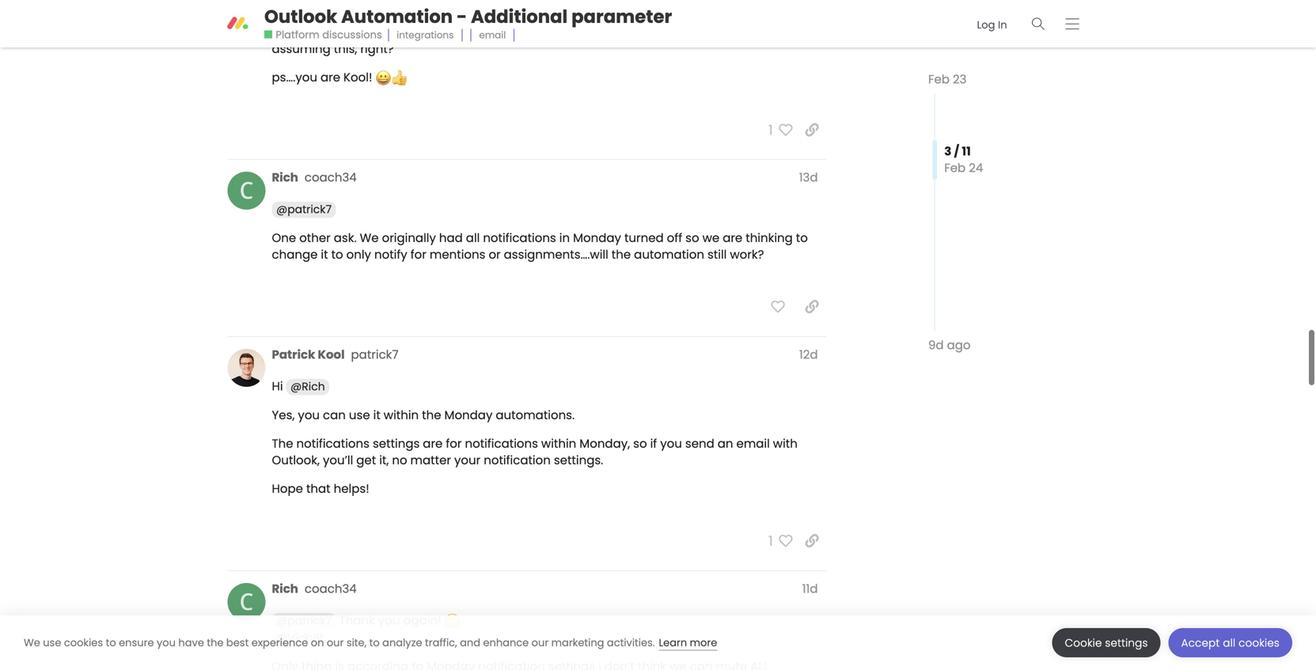 Task type: vqa. For each thing, say whether or not it's contained in the screenshot.
FELT on the bottom left
no



Task type: describe. For each thing, give the bounding box(es) containing it.
helps!
[[334, 480, 369, 497]]

an
[[718, 435, 733, 452]]

assuming
[[272, 40, 331, 57]]

again!
[[403, 612, 441, 629]]

it,
[[379, 452, 389, 469]]

hope
[[272, 480, 303, 497]]

3 / 11 feb 24
[[944, 143, 983, 176]]

@patrick7 thank you again!
[[276, 612, 445, 629]]

integrations
[[397, 29, 454, 42]]

1 horizontal spatial i
[[502, 24, 505, 41]]

we use cookies to ensure you have the best experience on our site, to analyze traffic, and enhance our marketing activities. learn more
[[24, 636, 717, 650]]

monday inside so if reading right it looks like i can embed the outlook automation within the monday automation for the email send part??? i see the outlook icon in the screenshot so i'm assuming this, right?
[[728, 7, 776, 24]]

0 horizontal spatial use
[[43, 636, 61, 650]]

1 for yes, you can use it within the monday automations.
[[769, 532, 773, 551]]

12d link
[[799, 346, 818, 363]]

automations.
[[496, 407, 575, 424]]

additional
[[471, 4, 568, 29]]

search image
[[1032, 18, 1045, 30]]

outlook
[[264, 4, 337, 29]]

your
[[454, 452, 481, 469]]

screenshot
[[667, 24, 733, 41]]

change
[[272, 246, 318, 263]]

right?
[[360, 40, 394, 57]]

ensure
[[119, 636, 154, 650]]

hope that helps!
[[272, 480, 369, 497]]

the right this,
[[364, 24, 384, 41]]

the up matter
[[422, 407, 441, 424]]

copy a link to this post to clipboard image for 13d
[[805, 300, 819, 314]]

yes, you can use it within the monday automations.
[[272, 407, 575, 424]]

we inside the one other ask. we originally had all notifications in monday turned off so we are thinking to change it to only notify for mentions or assignments….will the automation still work?
[[360, 229, 379, 246]]

monday inside the one other ask. we originally had all notifications in monday turned off so we are thinking to change it to only notify for mentions or assignments….will the automation still work?
[[573, 229, 621, 246]]

0 horizontal spatial are
[[321, 69, 340, 86]]

coach34 link for 13d
[[305, 169, 357, 186]]

more
[[690, 636, 717, 650]]

with
[[773, 435, 798, 452]]

heading for automations.
[[263, 346, 827, 366]]

automation inside so if reading right it looks like i can embed the outlook automation within the monday automation for the email send part??? i see the outlook icon in the screenshot so i'm assuming this, right?
[[272, 24, 342, 41]]

matter
[[410, 452, 451, 469]]

thinking
[[746, 229, 793, 246]]

all inside button
[[1223, 636, 1236, 651]]

you inside the notifications settings are for notifications within monday, so if you send an email with outlook, you'll get it, no matter your notification settings.
[[660, 435, 682, 452]]

:grinning: image
[[375, 70, 391, 86]]

accept all cookies
[[1181, 636, 1280, 651]]

this,
[[334, 40, 357, 57]]

learn
[[659, 636, 687, 650]]

11
[[962, 143, 971, 160]]

rich link for 11d
[[272, 580, 298, 598]]

@patrick7 for @patrick7
[[276, 202, 332, 217]]

:slight_smile: image
[[445, 613, 460, 629]]

parameter
[[571, 4, 672, 29]]

notifications inside the one other ask. we originally had all notifications in monday turned off so we are thinking to change it to only notify for mentions or assignments….will the automation still work?
[[483, 229, 556, 246]]

you up the analyze
[[378, 612, 400, 629]]

icon
[[602, 24, 627, 41]]

like
[[424, 7, 443, 24]]

in inside so if reading right it looks like i can embed the outlook automation within the monday automation for the email send part??? i see the outlook icon in the screenshot so i'm assuming this, right?
[[631, 24, 641, 41]]

9d
[[928, 337, 944, 354]]

had
[[439, 229, 463, 246]]

part???
[[456, 24, 499, 41]]

notify
[[374, 246, 407, 263]]

settings.
[[554, 452, 603, 469]]

1 vertical spatial can
[[323, 407, 346, 424]]

see
[[509, 24, 529, 41]]

rich coach34 for 11d
[[272, 580, 357, 597]]

for inside so if reading right it looks like i can embed the outlook automation within the monday automation for the email send part??? i see the outlook icon in the screenshot so i'm assuming this, right?
[[345, 24, 361, 41]]

notifications down automations.
[[465, 435, 538, 452]]

embed
[[478, 7, 521, 24]]

so
[[272, 7, 286, 24]]

kool!
[[344, 69, 372, 86]]

1 vertical spatial we
[[24, 636, 40, 650]]

hi @rich
[[272, 378, 325, 395]]

are inside the one other ask. we originally had all notifications in monday turned off so we are thinking to change it to only notify for mentions or assignments….will the automation still work?
[[723, 229, 743, 246]]

patrick7 link
[[351, 346, 399, 363]]

send inside so if reading right it looks like i can embed the outlook automation within the monday automation for the email send part??? i see the outlook icon in the screenshot so i'm assuming this, right?
[[423, 24, 453, 41]]

to left only at the left top of page
[[331, 246, 343, 263]]

/
[[954, 143, 959, 160]]

experience
[[251, 636, 308, 650]]

analyze
[[382, 636, 422, 650]]

off
[[667, 229, 682, 246]]

3
[[944, 143, 951, 160]]

patrick kool link
[[272, 346, 345, 363]]

13d
[[799, 169, 818, 186]]

the right the embed at the top of page
[[524, 7, 544, 24]]

log
[[977, 18, 995, 32]]

patrick7
[[351, 346, 399, 363]]

marketing
[[551, 636, 604, 650]]

platform discussions link
[[264, 28, 382, 42]]

12d
[[799, 346, 818, 363]]

@vickyp
[[276, 630, 323, 646]]

best
[[226, 636, 249, 650]]

on
[[311, 636, 324, 650]]

within inside so if reading right it looks like i can embed the outlook automation within the monday automation for the email send part??? i see the outlook icon in the screenshot so i'm assuming this, right?
[[667, 7, 702, 24]]

feb 23
[[928, 71, 967, 88]]

13d link
[[799, 169, 818, 186]]

1 button for yes, you can use it within the monday automations.
[[761, 528, 793, 555]]

assignments….will
[[504, 246, 608, 263]]

monday community forum image
[[227, 13, 249, 35]]

integrations link
[[388, 25, 462, 46]]

notifications up hope that helps!
[[296, 435, 370, 452]]

1 for ps….you are kool!
[[769, 121, 773, 140]]

automation inside the one other ask. we originally had all notifications in monday turned off so we are thinking to change it to only notify for mentions or assignments….will the automation still work?
[[634, 246, 704, 263]]

work?
[[730, 246, 764, 263]]

1 copy a link to this post to clipboard image from the top
[[805, 123, 819, 137]]

right
[[349, 7, 376, 24]]

the inside dialog
[[207, 636, 224, 650]]

@rich
[[291, 379, 325, 394]]

mentions
[[430, 246, 485, 263]]

feb 23 link
[[928, 71, 967, 88]]

you right yes,
[[298, 407, 320, 424]]

get
[[356, 452, 376, 469]]

the
[[272, 435, 293, 452]]

kool
[[318, 346, 345, 363]]

rich for 13d
[[272, 169, 298, 186]]

3 heading from the top
[[263, 580, 827, 600]]

we
[[702, 229, 720, 246]]

log in navigation
[[963, 7, 1089, 41]]

cookie
[[1065, 636, 1102, 651]]

enhance
[[483, 636, 529, 650]]

outlook automation - additional parameter link
[[264, 4, 672, 29]]



Task type: locate. For each thing, give the bounding box(es) containing it.
0 vertical spatial coach34
[[305, 169, 357, 186]]

0 vertical spatial we
[[360, 229, 379, 246]]

are right we
[[723, 229, 743, 246]]

2 horizontal spatial are
[[723, 229, 743, 246]]

1 vertical spatial rich
[[272, 580, 298, 597]]

automation
[[341, 4, 453, 29], [272, 24, 342, 41]]

heading containing patrick kool
[[263, 346, 827, 366]]

@patrick7 link up @vickyp
[[272, 613, 336, 629]]

you left an
[[660, 435, 682, 452]]

d unliked image
[[773, 123, 793, 137]]

0 horizontal spatial send
[[423, 24, 453, 41]]

11d
[[802, 580, 818, 597]]

2 @patrick7 from the top
[[276, 613, 332, 629]]

2 horizontal spatial monday
[[728, 7, 776, 24]]

0 vertical spatial feb
[[928, 71, 950, 88]]

1 horizontal spatial we
[[360, 229, 379, 246]]

in
[[998, 18, 1007, 32]]

coach34
[[305, 169, 357, 186], [305, 580, 357, 597]]

0 horizontal spatial settings
[[373, 435, 420, 452]]

are left the kool!
[[321, 69, 340, 86]]

settings right cookie at the bottom right
[[1105, 636, 1148, 651]]

rich coach34 for 13d
[[272, 169, 357, 186]]

the left off
[[612, 246, 631, 263]]

copy a link to this post to clipboard image
[[805, 123, 819, 137], [805, 300, 819, 314], [805, 534, 819, 548]]

coach34 link for 11d
[[305, 580, 357, 597]]

to left ensure
[[106, 636, 116, 650]]

so right off
[[685, 229, 699, 246]]

1 vertical spatial rich coach34
[[272, 580, 357, 597]]

so inside so if reading right it looks like i can embed the outlook automation within the monday automation for the email send part??? i see the outlook icon in the screenshot so i'm assuming this, right?
[[736, 24, 750, 41]]

only
[[346, 246, 371, 263]]

2 1 button from the top
[[761, 528, 793, 555]]

for inside the one other ask. we originally had all notifications in monday turned off so we are thinking to change it to only notify for mentions or assignments….will the automation still work?
[[411, 246, 426, 263]]

0 vertical spatial copy a link to this post to clipboard image
[[805, 123, 819, 137]]

1 rich coach34 from the top
[[272, 169, 357, 186]]

are
[[321, 69, 340, 86], [723, 229, 743, 246], [423, 435, 443, 452]]

:+1: image
[[391, 70, 407, 86]]

1 vertical spatial coach34 link
[[305, 580, 357, 597]]

settings inside button
[[1105, 636, 1148, 651]]

1 heading from the top
[[263, 169, 827, 189]]

within right icon
[[667, 7, 702, 24]]

2 cookies from the left
[[1239, 636, 1280, 651]]

feb left 24
[[944, 159, 966, 176]]

the left best
[[207, 636, 224, 650]]

rich for 11d
[[272, 580, 298, 597]]

2 our from the left
[[532, 636, 549, 650]]

2 vertical spatial monday
[[444, 407, 493, 424]]

@patrick7 link up other
[[272, 202, 336, 218]]

0 vertical spatial if
[[290, 7, 296, 24]]

email down the embed at the top of page
[[479, 29, 506, 42]]

settings inside the notifications settings are for notifications within monday, so if you send an email with outlook, you'll get it, no matter your notification settings.
[[373, 435, 420, 452]]

patrick kool patrick7
[[272, 346, 399, 363]]

originally
[[382, 229, 436, 246]]

coach34 up the "thank"
[[305, 580, 357, 597]]

it up it,
[[373, 407, 381, 424]]

activities.
[[607, 636, 655, 650]]

cookies inside button
[[1239, 636, 1280, 651]]

or
[[489, 246, 501, 263]]

the right icon
[[644, 24, 663, 41]]

our right on
[[327, 636, 344, 650]]

1 horizontal spatial are
[[423, 435, 443, 452]]

the
[[524, 7, 544, 24], [705, 7, 725, 24], [364, 24, 384, 41], [533, 24, 552, 41], [644, 24, 663, 41], [612, 246, 631, 263], [422, 407, 441, 424], [207, 636, 224, 650]]

if right so
[[290, 7, 296, 24]]

i'm
[[753, 24, 770, 41]]

1 vertical spatial rich link
[[272, 580, 298, 598]]

automation left screenshot
[[594, 7, 664, 24]]

learn more link
[[659, 636, 717, 651]]

1 coach34 link from the top
[[305, 169, 357, 186]]

0 horizontal spatial cookies
[[64, 636, 103, 650]]

1 horizontal spatial can
[[452, 7, 475, 24]]

11d link
[[802, 580, 818, 597]]

so left i'm at top
[[736, 24, 750, 41]]

it for use
[[373, 407, 381, 424]]

1 horizontal spatial monday
[[573, 229, 621, 246]]

automation left still
[[634, 246, 704, 263]]

@patrick7
[[276, 202, 332, 217], [276, 613, 332, 629]]

if inside the notifications settings are for notifications within monday, so if you send an email with outlook, you'll get it, no matter your notification settings.
[[650, 435, 657, 452]]

0 horizontal spatial monday
[[444, 407, 493, 424]]

cookies for use
[[64, 636, 103, 650]]

@patrick7 inside @patrick7 thank you again!
[[276, 613, 332, 629]]

cookies right accept
[[1239, 636, 1280, 651]]

1 horizontal spatial use
[[349, 407, 370, 424]]

2 vertical spatial within
[[541, 435, 576, 452]]

i left -
[[446, 7, 449, 24]]

1 vertical spatial coach34
[[305, 580, 357, 597]]

the inside the one other ask. we originally had all notifications in monday turned off so we are thinking to change it to only notify for mentions or assignments….will the automation still work?
[[612, 246, 631, 263]]

2 rich from the top
[[272, 580, 298, 597]]

ps….you
[[272, 69, 317, 86]]

3 copy a link to this post to clipboard image from the top
[[805, 534, 819, 548]]

1 horizontal spatial in
[[631, 24, 641, 41]]

1 coach34 from the top
[[305, 169, 357, 186]]

heading up automations.
[[263, 346, 827, 366]]

0 horizontal spatial i
[[446, 7, 449, 24]]

0 vertical spatial 1
[[769, 121, 773, 140]]

1 vertical spatial 1
[[769, 532, 773, 551]]

email inside the tags list
[[479, 29, 506, 42]]

copy a link to this post to clipboard image for 12d
[[805, 534, 819, 548]]

it left ask.
[[321, 246, 328, 263]]

no
[[392, 452, 407, 469]]

1 horizontal spatial for
[[411, 246, 426, 263]]

we
[[360, 229, 379, 246], [24, 636, 40, 650]]

1
[[769, 121, 773, 140], [769, 532, 773, 551]]

cookies for all
[[1239, 636, 1280, 651]]

rich link for 13d
[[272, 169, 298, 186]]

2 heading from the top
[[263, 346, 827, 366]]

0 vertical spatial rich coach34
[[272, 169, 357, 186]]

1 rich from the top
[[272, 169, 298, 186]]

dialog containing cookie settings
[[0, 616, 1316, 670]]

if inside so if reading right it looks like i can embed the outlook automation within the monday automation for the email send part??? i see the outlook icon in the screenshot so i'm assuming this, right?
[[290, 7, 296, 24]]

1 cookies from the left
[[64, 636, 103, 650]]

heading up the one other ask. we originally had all notifications in monday turned off so we are thinking to change it to only notify for mentions or assignments….will the automation still work? at the top of the page
[[263, 169, 827, 189]]

0 vertical spatial settings
[[373, 435, 420, 452]]

heading for in
[[263, 169, 827, 189]]

1 our from the left
[[327, 636, 344, 650]]

0 horizontal spatial our
[[327, 636, 344, 650]]

settings down yes, you can use it within the monday automations. at the bottom left of page
[[373, 435, 420, 452]]

so
[[736, 24, 750, 41], [685, 229, 699, 246], [633, 435, 647, 452]]

1 horizontal spatial so
[[685, 229, 699, 246]]

1 horizontal spatial cookies
[[1239, 636, 1280, 651]]

0 vertical spatial automation
[[594, 7, 664, 24]]

0 vertical spatial so
[[736, 24, 750, 41]]

2 vertical spatial so
[[633, 435, 647, 452]]

like this post image
[[771, 300, 785, 314]]

the notifications settings are for notifications within monday, so if you send an email with outlook, you'll get it, no matter your notification settings.
[[272, 435, 798, 469]]

the right see
[[533, 24, 552, 41]]

0 horizontal spatial email
[[387, 24, 420, 41]]

ago
[[947, 337, 971, 354]]

i
[[446, 7, 449, 24], [502, 24, 505, 41]]

0 vertical spatial all
[[466, 229, 480, 246]]

1 horizontal spatial settings
[[1105, 636, 1148, 651]]

2 coach34 from the top
[[305, 580, 357, 597]]

0 vertical spatial @patrick7 link
[[272, 202, 336, 218]]

for inside the notifications settings are for notifications within monday, so if you send an email with outlook, you'll get it, no matter your notification settings.
[[446, 435, 462, 452]]

copy a link to this post to clipboard image right d unliked image on the right
[[805, 123, 819, 137]]

1 horizontal spatial our
[[532, 636, 549, 650]]

1 vertical spatial settings
[[1105, 636, 1148, 651]]

if right monday,
[[650, 435, 657, 452]]

1 vertical spatial are
[[723, 229, 743, 246]]

0 vertical spatial @patrick7
[[276, 202, 332, 217]]

our
[[327, 636, 344, 650], [532, 636, 549, 650]]

@vickyp link
[[272, 630, 327, 646]]

tags list
[[388, 25, 522, 46]]

cookies left ensure
[[64, 636, 103, 650]]

email inside so if reading right it looks like i can embed the outlook automation within the monday automation for the email send part??? i see the outlook icon in the screenshot so i'm assuming this, right?
[[387, 24, 420, 41]]

0 vertical spatial 1 button
[[761, 117, 793, 143]]

1 horizontal spatial send
[[685, 435, 714, 452]]

within inside the notifications settings are for notifications within monday, so if you send an email with outlook, you'll get it, no matter your notification settings.
[[541, 435, 576, 452]]

0 vertical spatial can
[[452, 7, 475, 24]]

heading up marketing
[[263, 580, 827, 600]]

notifications
[[483, 229, 556, 246], [296, 435, 370, 452], [465, 435, 538, 452]]

1 vertical spatial 1 button
[[761, 528, 793, 555]]

notification
[[484, 452, 551, 469]]

2 horizontal spatial within
[[667, 7, 702, 24]]

copy a link to this post to clipboard image right d unliked icon on the right of the page
[[805, 534, 819, 548]]

have
[[178, 636, 204, 650]]

it right 'right'
[[380, 7, 387, 24]]

1 horizontal spatial email
[[479, 29, 506, 42]]

23
[[953, 71, 967, 88]]

heading
[[263, 169, 827, 189], [263, 346, 827, 366], [263, 580, 827, 600]]

2 rich coach34 from the top
[[272, 580, 357, 597]]

cookie settings
[[1065, 636, 1148, 651]]

coach34 up ask.
[[305, 169, 357, 186]]

d unliked image
[[773, 534, 793, 548]]

it for right
[[380, 7, 387, 24]]

2 copy a link to this post to clipboard image from the top
[[805, 300, 819, 314]]

looks
[[390, 7, 420, 24]]

in right or
[[559, 229, 570, 246]]

0 vertical spatial heading
[[263, 169, 827, 189]]

rich link
[[272, 169, 298, 186], [272, 580, 298, 598]]

copy a link to this post to clipboard image right like this post image
[[805, 300, 819, 314]]

rich link up @vickyp
[[272, 580, 298, 598]]

1 vertical spatial copy a link to this post to clipboard image
[[805, 300, 819, 314]]

1 button
[[761, 117, 793, 143], [761, 528, 793, 555]]

send inside the notifications settings are for notifications within monday, so if you send an email with outlook, you'll get it, no matter your notification settings.
[[685, 435, 714, 452]]

2 @patrick7 link from the top
[[272, 613, 336, 629]]

within down automations.
[[541, 435, 576, 452]]

one other ask. we originally had all notifications in monday turned off so we are thinking to change it to only notify for mentions or assignments….will the automation still work?
[[272, 229, 808, 263]]

1 vertical spatial it
[[321, 246, 328, 263]]

to right "thinking"
[[796, 229, 808, 246]]

1 horizontal spatial if
[[650, 435, 657, 452]]

1 horizontal spatial within
[[541, 435, 576, 452]]

other
[[299, 229, 331, 246]]

so right monday,
[[633, 435, 647, 452]]

1 vertical spatial monday
[[573, 229, 621, 246]]

1 vertical spatial in
[[559, 229, 570, 246]]

0 vertical spatial within
[[667, 7, 702, 24]]

all
[[466, 229, 480, 246], [1223, 636, 1236, 651]]

1 1 button from the top
[[761, 117, 793, 143]]

coach34 link up the "thank"
[[305, 580, 357, 597]]

coach34 link
[[305, 169, 357, 186], [305, 580, 357, 597]]

1 vertical spatial if
[[650, 435, 657, 452]]

1 vertical spatial for
[[411, 246, 426, 263]]

2 1 from the top
[[769, 532, 773, 551]]

you
[[298, 407, 320, 424], [660, 435, 682, 452], [378, 612, 400, 629], [157, 636, 176, 650]]

in inside the one other ask. we originally had all notifications in monday turned off so we are thinking to change it to only notify for mentions or assignments….will the automation still work?
[[559, 229, 570, 246]]

0 vertical spatial monday
[[728, 7, 776, 24]]

you left have
[[157, 636, 176, 650]]

the left i'm at top
[[705, 7, 725, 24]]

@patrick7 up @vickyp
[[276, 613, 332, 629]]

cookies
[[64, 636, 103, 650], [1239, 636, 1280, 651]]

feb left 23
[[928, 71, 950, 88]]

so if reading right it looks like i can embed the outlook automation within the monday automation for the email send part??? i see the outlook icon in the screenshot so i'm assuming this, right?
[[272, 7, 776, 57]]

accept
[[1181, 636, 1220, 651]]

reading
[[300, 7, 346, 24]]

2 vertical spatial for
[[446, 435, 462, 452]]

0 vertical spatial send
[[423, 24, 453, 41]]

@patrick7 for @patrick7 thank you again!
[[276, 613, 332, 629]]

if
[[290, 7, 296, 24], [650, 435, 657, 452]]

patrick
[[272, 346, 315, 363]]

all right accept
[[1223, 636, 1236, 651]]

2 horizontal spatial email
[[736, 435, 770, 452]]

@patrick7 up other
[[276, 202, 332, 217]]

log in button
[[968, 12, 1016, 38]]

yes,
[[272, 407, 295, 424]]

1 vertical spatial automation
[[634, 246, 704, 263]]

2 vertical spatial are
[[423, 435, 443, 452]]

9d ago
[[928, 337, 971, 354]]

coach34 for 13d
[[305, 169, 357, 186]]

0 horizontal spatial all
[[466, 229, 480, 246]]

1 rich link from the top
[[272, 169, 298, 186]]

@rich link
[[286, 379, 329, 395]]

0 horizontal spatial within
[[384, 407, 419, 424]]

email left like
[[387, 24, 420, 41]]

you'll
[[323, 452, 353, 469]]

1 vertical spatial @patrick7
[[276, 613, 332, 629]]

that
[[306, 480, 331, 497]]

within up no
[[384, 407, 419, 424]]

rich up @vickyp
[[272, 580, 298, 597]]

accept all cookies button
[[1169, 628, 1292, 658]]

1 vertical spatial heading
[[263, 346, 827, 366]]

send left -
[[423, 24, 453, 41]]

2 vertical spatial it
[[373, 407, 381, 424]]

so inside the notifications settings are for notifications within monday, so if you send an email with outlook, you'll get it, no matter your notification settings.
[[633, 435, 647, 452]]

0 horizontal spatial so
[[633, 435, 647, 452]]

rich
[[272, 169, 298, 186], [272, 580, 298, 597]]

rich up one
[[272, 169, 298, 186]]

discussions
[[322, 28, 382, 42]]

to right site,
[[369, 636, 380, 650]]

can up the tags list at top left
[[452, 7, 475, 24]]

it inside the one other ask. we originally had all notifications in monday turned off so we are thinking to change it to only notify for mentions or assignments….will the automation still work?
[[321, 246, 328, 263]]

i left see
[[502, 24, 505, 41]]

all inside the one other ask. we originally had all notifications in monday turned off so we are thinking to change it to only notify for mentions or assignments….will the automation still work?
[[466, 229, 480, 246]]

rich coach34
[[272, 169, 357, 186], [272, 580, 357, 597]]

rich link up one
[[272, 169, 298, 186]]

cookie settings button
[[1052, 628, 1161, 658]]

in right icon
[[631, 24, 641, 41]]

can down @rich link
[[323, 407, 346, 424]]

can
[[452, 7, 475, 24], [323, 407, 346, 424]]

2 horizontal spatial for
[[446, 435, 462, 452]]

can inside so if reading right it looks like i can embed the outlook automation within the monday automation for the email send part??? i see the outlook icon in the screenshot so i'm assuming this, right?
[[452, 7, 475, 24]]

automation inside so if reading right it looks like i can embed the outlook automation within the monday automation for the email send part??? i see the outlook icon in the screenshot so i'm assuming this, right?
[[594, 7, 664, 24]]

0 vertical spatial rich
[[272, 169, 298, 186]]

are inside the notifications settings are for notifications within monday, so if you send an email with outlook, you'll get it, no matter your notification settings.
[[423, 435, 443, 452]]

traffic,
[[425, 636, 457, 650]]

coach34 link up ask.
[[305, 169, 357, 186]]

2 coach34 link from the top
[[305, 580, 357, 597]]

are down yes, you can use it within the monday automations. at the bottom left of page
[[423, 435, 443, 452]]

1 vertical spatial @patrick7 link
[[272, 613, 336, 629]]

site,
[[346, 636, 367, 650]]

rich coach34 up @vickyp
[[272, 580, 357, 597]]

our right enhance
[[532, 636, 549, 650]]

menu image
[[1066, 18, 1079, 30]]

all right had
[[466, 229, 480, 246]]

notifications right had
[[483, 229, 556, 246]]

1 vertical spatial send
[[685, 435, 714, 452]]

0 vertical spatial in
[[631, 24, 641, 41]]

0 horizontal spatial if
[[290, 7, 296, 24]]

it
[[380, 7, 387, 24], [321, 246, 328, 263], [373, 407, 381, 424]]

email right an
[[736, 435, 770, 452]]

coach34 for 11d
[[305, 580, 357, 597]]

1 @patrick7 link from the top
[[272, 202, 336, 218]]

0 horizontal spatial can
[[323, 407, 346, 424]]

so inside the one other ask. we originally had all notifications in monday turned off so we are thinking to change it to only notify for mentions or assignments….will the automation still work?
[[685, 229, 699, 246]]

platform
[[276, 28, 320, 42]]

1 vertical spatial feb
[[944, 159, 966, 176]]

0 horizontal spatial for
[[345, 24, 361, 41]]

0 vertical spatial coach34 link
[[305, 169, 357, 186]]

0 vertical spatial use
[[349, 407, 370, 424]]

email link
[[470, 25, 515, 46]]

1 @patrick7 from the top
[[276, 202, 332, 217]]

0 vertical spatial rich link
[[272, 169, 298, 186]]

monday
[[728, 7, 776, 24], [573, 229, 621, 246], [444, 407, 493, 424]]

1 horizontal spatial all
[[1223, 636, 1236, 651]]

1 vertical spatial within
[[384, 407, 419, 424]]

1 vertical spatial all
[[1223, 636, 1236, 651]]

email inside the notifications settings are for notifications within monday, so if you send an email with outlook, you'll get it, no matter your notification settings.
[[736, 435, 770, 452]]

it inside so if reading right it looks like i can embed the outlook automation within the monday automation for the email send part??? i see the outlook icon in the screenshot so i'm assuming this, right?
[[380, 7, 387, 24]]

still
[[707, 246, 727, 263]]

send left an
[[685, 435, 714, 452]]

0 vertical spatial for
[[345, 24, 361, 41]]

send
[[423, 24, 453, 41], [685, 435, 714, 452]]

automation
[[594, 7, 664, 24], [634, 246, 704, 263]]

hi
[[272, 378, 283, 395]]

0 horizontal spatial we
[[24, 636, 40, 650]]

0 horizontal spatial in
[[559, 229, 570, 246]]

thank
[[339, 612, 375, 629]]

rich coach34 up other
[[272, 169, 357, 186]]

0 vertical spatial are
[[321, 69, 340, 86]]

0 vertical spatial it
[[380, 7, 387, 24]]

log in
[[977, 18, 1007, 32]]

outlook,
[[272, 452, 320, 469]]

automation inside outlook automation - additional parameter platform discussions
[[341, 4, 453, 29]]

dialog
[[0, 616, 1316, 670]]

2 horizontal spatial so
[[736, 24, 750, 41]]

email
[[387, 24, 420, 41], [479, 29, 506, 42], [736, 435, 770, 452]]

2 rich link from the top
[[272, 580, 298, 598]]

1 vertical spatial so
[[685, 229, 699, 246]]

one
[[272, 229, 296, 246]]

feb inside 3 / 11 feb 24
[[944, 159, 966, 176]]

1 1 from the top
[[769, 121, 773, 140]]

1 button for ps….you are kool!
[[761, 117, 793, 143]]

2 vertical spatial heading
[[263, 580, 827, 600]]



